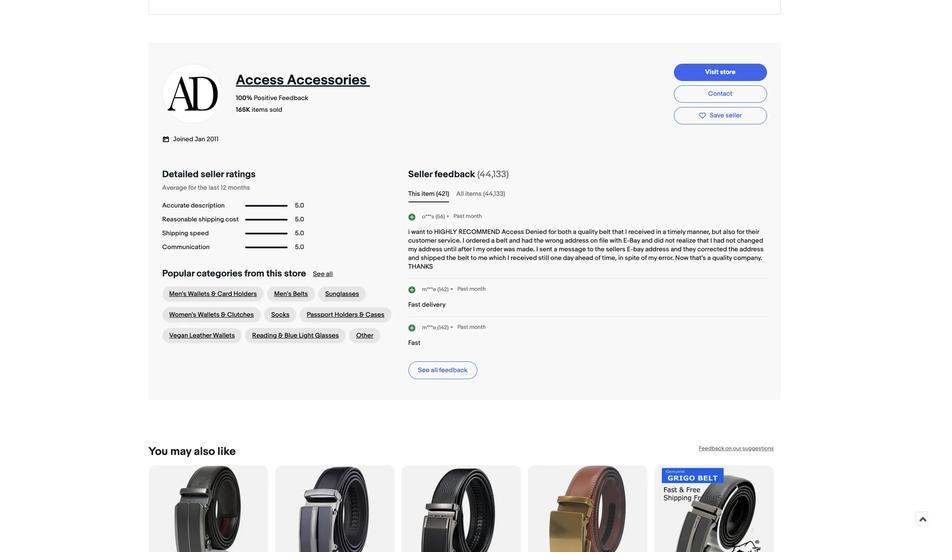 Task type: locate. For each thing, give the bounding box(es) containing it.
1 vertical spatial all
[[431, 366, 438, 374]]

in
[[657, 228, 662, 236], [619, 254, 624, 262]]

0 horizontal spatial had
[[522, 237, 533, 245]]

my up the me
[[477, 245, 485, 253]]

1 vertical spatial also
[[194, 445, 215, 458]]

a
[[573, 228, 577, 236], [663, 228, 667, 236], [492, 237, 495, 245], [554, 245, 558, 253], [708, 254, 712, 262]]

men's left "belts"
[[274, 290, 292, 298]]

belts
[[293, 290, 308, 298]]

0 vertical spatial (142)
[[438, 286, 449, 293]]

1 horizontal spatial in
[[657, 228, 662, 236]]

and
[[510, 237, 521, 245], [642, 237, 653, 245], [671, 245, 682, 253], [409, 254, 420, 262]]

0 vertical spatial on
[[591, 237, 598, 245]]

0 vertical spatial seller
[[726, 111, 743, 120]]

m***e for fast
[[422, 324, 437, 331]]

0 vertical spatial also
[[724, 228, 736, 236]]

wallets right leather
[[213, 331, 235, 340]]

quality right both
[[578, 228, 598, 236]]

0 vertical spatial quality
[[578, 228, 598, 236]]

items
[[252, 106, 268, 114], [466, 190, 482, 198]]

1 vertical spatial to
[[588, 245, 594, 253]]

jan
[[195, 135, 205, 144]]

1 vertical spatial m***e
[[422, 324, 437, 331]]

(142)
[[438, 286, 449, 293], [438, 324, 449, 331]]

fast up see all feedback
[[409, 339, 421, 347]]

0 vertical spatial received
[[629, 228, 655, 236]]

wallets for women's
[[198, 311, 220, 319]]

all inside 'link'
[[431, 366, 438, 374]]

0 vertical spatial month
[[466, 213, 482, 220]]

access up was
[[502, 228, 525, 236]]

to up customer
[[427, 228, 433, 236]]

1 horizontal spatial access
[[502, 228, 525, 236]]

feedback on our suggestions link
[[699, 445, 774, 452]]

wallets inside "men's wallets & card holders" link
[[188, 290, 210, 298]]

& inside passport holders & cases link
[[360, 311, 364, 319]]

1 vertical spatial see
[[418, 366, 430, 374]]

fast left delivery
[[409, 301, 421, 309]]

2011
[[207, 135, 219, 144]]

1 m***e (142) from the top
[[422, 286, 449, 293]]

list
[[148, 458, 781, 552]]

want
[[412, 228, 426, 236]]

1 not from the left
[[666, 237, 675, 245]]

items right all on the top of the page
[[466, 190, 482, 198]]

error.
[[659, 254, 674, 262]]

1 vertical spatial e-
[[628, 245, 634, 253]]

m***e up fast delivery
[[422, 286, 437, 293]]

reading
[[252, 331, 277, 340]]

i want to highly recommend access denied for both a quality belt that i received in a timely manner, but also for their customer service.  i ordered a belt and had the wrong address on file with e-bay and did not realize that i had not changed my address until after i my order was made. i sent a message to the sellers e-bay address and they corrected the address and shipped the belt to me which i received still one day ahead of time, in spite of my error.  now that's a quality company. thanks
[[409, 228, 764, 271]]

men's down the popular
[[169, 290, 187, 298]]

belt
[[600, 228, 611, 236], [496, 237, 508, 245], [458, 254, 470, 262]]

that up with
[[613, 228, 624, 236]]

holders right 'card'
[[234, 290, 257, 298]]

0 horizontal spatial received
[[511, 254, 537, 262]]

0 vertical spatial access
[[236, 72, 284, 89]]

1 horizontal spatial that
[[698, 237, 710, 245]]

0 vertical spatial e-
[[624, 237, 630, 245]]

had up made. in the right top of the page
[[522, 237, 533, 245]]

past
[[454, 213, 465, 220], [458, 286, 469, 293], [458, 324, 469, 331]]

the down until
[[447, 254, 457, 262]]

on left our
[[726, 445, 732, 452]]

e- up the "spite"
[[628, 245, 634, 253]]

passport
[[307, 311, 333, 319]]

2 vertical spatial past month
[[458, 324, 486, 331]]

that
[[613, 228, 624, 236], [698, 237, 710, 245]]

& left 'card'
[[211, 290, 216, 298]]

fast for fast delivery
[[409, 301, 421, 309]]

store right visit
[[721, 68, 736, 76]]

passport holders & cases
[[307, 311, 385, 319]]

address up message
[[565, 237, 589, 245]]

in up the did
[[657, 228, 662, 236]]

my down customer
[[409, 245, 417, 253]]

for right average at the left top of the page
[[188, 184, 196, 192]]

received
[[629, 228, 655, 236], [511, 254, 537, 262]]

m***e down fast delivery
[[422, 324, 437, 331]]

and up was
[[510, 237, 521, 245]]

1 vertical spatial that
[[698, 237, 710, 245]]

not
[[666, 237, 675, 245], [727, 237, 736, 245]]

wallets down men's wallets & card holders on the left of the page
[[198, 311, 220, 319]]

100%
[[236, 94, 253, 102]]

reasonable shipping cost
[[162, 216, 239, 224]]

1 vertical spatial received
[[511, 254, 537, 262]]

socks link
[[265, 307, 297, 322]]

1 horizontal spatial had
[[714, 237, 725, 245]]

feedback inside 100% positive feedback 165k items sold
[[279, 94, 309, 102]]

also
[[724, 228, 736, 236], [194, 445, 215, 458]]

see inside see all feedback 'link'
[[418, 366, 430, 374]]

12
[[221, 184, 227, 192]]

i
[[626, 228, 627, 236], [463, 237, 465, 245], [711, 237, 713, 245], [474, 245, 475, 253], [537, 245, 539, 253], [508, 254, 510, 262]]

tab list containing this item (421)
[[409, 189, 768, 199]]

1 vertical spatial fast
[[409, 339, 421, 347]]

(44,133)
[[478, 169, 509, 180], [484, 190, 506, 198]]

see
[[313, 270, 325, 278], [418, 366, 430, 374]]

passport holders & cases link
[[300, 307, 392, 322]]

0 horizontal spatial that
[[613, 228, 624, 236]]

0 horizontal spatial feedback
[[279, 94, 309, 102]]

the up company. on the top right of the page
[[729, 245, 739, 253]]

see for see all feedback
[[418, 366, 430, 374]]

0 vertical spatial m***e (142)
[[422, 286, 449, 293]]

now
[[676, 254, 689, 262]]

and left the did
[[642, 237, 653, 245]]

accurate
[[162, 202, 190, 210]]

1 vertical spatial seller
[[201, 169, 224, 180]]

seller for detailed
[[201, 169, 224, 180]]

my left 'error.' on the top right of page
[[649, 254, 658, 262]]

men's for men's wallets & card holders
[[169, 290, 187, 298]]

i down was
[[508, 254, 510, 262]]

0 horizontal spatial on
[[591, 237, 598, 245]]

2 m***e (142) from the top
[[422, 324, 449, 331]]

reading & blue light glasses
[[252, 331, 339, 340]]

store up men's belts
[[284, 268, 306, 279]]

on
[[591, 237, 598, 245], [726, 445, 732, 452]]

1 vertical spatial access
[[502, 228, 525, 236]]

(142) down delivery
[[438, 324, 449, 331]]

0 horizontal spatial quality
[[578, 228, 598, 236]]

had down 'but'
[[714, 237, 725, 245]]

on inside i want to highly recommend access denied for both a quality belt that i received in a timely manner, but also for their customer service.  i ordered a belt and had the wrong address on file with e-bay and did not realize that i had not changed my address until after i my order was made. i sent a message to the sellers e-bay address and they corrected the address and shipped the belt to me which i received still one day ahead of time, in spite of my error.  now that's a quality company. thanks
[[591, 237, 598, 245]]

2 vertical spatial belt
[[458, 254, 470, 262]]

(44,133) up all items (44,133)
[[478, 169, 509, 180]]

my
[[409, 245, 417, 253], [477, 245, 485, 253], [649, 254, 658, 262]]

also left "like"
[[194, 445, 215, 458]]

2 5.0 from the top
[[295, 216, 304, 224]]

a down corrected
[[708, 254, 712, 262]]

0 horizontal spatial items
[[252, 106, 268, 114]]

& for cases
[[360, 311, 364, 319]]

this item (421)
[[409, 190, 450, 198]]

wallets inside women's wallets & clutches link
[[198, 311, 220, 319]]

1 vertical spatial m***e (142)
[[422, 324, 449, 331]]

2 horizontal spatial belt
[[600, 228, 611, 236]]

access up positive in the left of the page
[[236, 72, 284, 89]]

1 vertical spatial past month
[[458, 286, 486, 293]]

address down the did
[[646, 245, 670, 253]]

seller right save
[[726, 111, 743, 120]]

0 vertical spatial items
[[252, 106, 268, 114]]

0 horizontal spatial seller
[[201, 169, 224, 180]]

0 vertical spatial holders
[[234, 290, 257, 298]]

0 horizontal spatial all
[[326, 270, 333, 278]]

not down timely
[[666, 237, 675, 245]]

1 men's from the left
[[169, 290, 187, 298]]

access
[[236, 72, 284, 89], [502, 228, 525, 236]]

joined jan 2011
[[173, 135, 219, 144]]

2 m***e from the top
[[422, 324, 437, 331]]

0 vertical spatial feedback
[[279, 94, 309, 102]]

1 5.0 from the top
[[295, 202, 304, 210]]

1 vertical spatial past
[[458, 286, 469, 293]]

0 vertical spatial fast
[[409, 301, 421, 309]]

5.0 for speed
[[295, 229, 304, 238]]

o***s (56)
[[422, 213, 445, 220]]

1 m***e from the top
[[422, 286, 437, 293]]

(56)
[[436, 213, 445, 220]]

like
[[218, 445, 236, 458]]

but
[[712, 228, 722, 236]]

items inside tab list
[[466, 190, 482, 198]]

0 vertical spatial wallets
[[188, 290, 210, 298]]

to left the me
[[471, 254, 477, 262]]

m***e (142) down delivery
[[422, 324, 449, 331]]

see for see all
[[313, 270, 325, 278]]

m***e (142)
[[422, 286, 449, 293], [422, 324, 449, 331]]

belt up was
[[496, 237, 508, 245]]

past for want
[[454, 213, 465, 220]]

0 horizontal spatial for
[[188, 184, 196, 192]]

wallets up women's wallets & clutches
[[188, 290, 210, 298]]

0 vertical spatial all
[[326, 270, 333, 278]]

m***e (142) up delivery
[[422, 286, 449, 293]]

2 vertical spatial past
[[458, 324, 469, 331]]

& inside "men's wallets & card holders" link
[[211, 290, 216, 298]]

& inside women's wallets & clutches link
[[221, 311, 226, 319]]

m***e (142) for fast delivery
[[422, 286, 449, 293]]

& left clutches
[[221, 311, 226, 319]]

1 horizontal spatial received
[[629, 228, 655, 236]]

items down positive in the left of the page
[[252, 106, 268, 114]]

in down sellers
[[619, 254, 624, 262]]

seller inside button
[[726, 111, 743, 120]]

belt up file
[[600, 228, 611, 236]]

5.0 for description
[[295, 202, 304, 210]]

1 horizontal spatial my
[[477, 245, 485, 253]]

& left cases
[[360, 311, 364, 319]]

order
[[487, 245, 503, 253]]

on left file
[[591, 237, 598, 245]]

categories
[[197, 268, 243, 279]]

glasses
[[315, 331, 339, 340]]

2 vertical spatial to
[[471, 254, 477, 262]]

2 men's from the left
[[274, 290, 292, 298]]

e- right with
[[624, 237, 630, 245]]

visit
[[706, 68, 719, 76]]

1 vertical spatial items
[[466, 190, 482, 198]]

holders
[[234, 290, 257, 298], [335, 311, 358, 319]]

the down file
[[595, 245, 605, 253]]

1 fast from the top
[[409, 301, 421, 309]]

their
[[747, 228, 760, 236]]

a up one
[[554, 245, 558, 253]]

2 (142) from the top
[[438, 324, 449, 331]]

of down bay
[[642, 254, 647, 262]]

2 fast from the top
[[409, 339, 421, 347]]

0 vertical spatial in
[[657, 228, 662, 236]]

0 horizontal spatial see
[[313, 270, 325, 278]]

received down made. in the right top of the page
[[511, 254, 537, 262]]

0 horizontal spatial not
[[666, 237, 675, 245]]

wallets inside vegan leather wallets link
[[213, 331, 235, 340]]

see all feedback
[[418, 366, 468, 374]]

feedback on our suggestions
[[699, 445, 774, 452]]

1 vertical spatial quality
[[713, 254, 733, 262]]

also right 'but'
[[724, 228, 736, 236]]

to up "ahead" on the top
[[588, 245, 594, 253]]

seller up last
[[201, 169, 224, 180]]

i up corrected
[[711, 237, 713, 245]]

& left blue
[[279, 331, 283, 340]]

not left the changed
[[727, 237, 736, 245]]

1 horizontal spatial on
[[726, 445, 732, 452]]

past month for want
[[454, 213, 482, 220]]

1 horizontal spatial items
[[466, 190, 482, 198]]

belt down after
[[458, 254, 470, 262]]

& for card
[[211, 290, 216, 298]]

past month for delivery
[[458, 286, 486, 293]]

seller
[[726, 111, 743, 120], [201, 169, 224, 180]]

(142) up delivery
[[438, 286, 449, 293]]

2 vertical spatial wallets
[[213, 331, 235, 340]]

detailed
[[162, 169, 199, 180]]

1 horizontal spatial seller
[[726, 111, 743, 120]]

see all link
[[313, 270, 333, 278]]

1 horizontal spatial store
[[721, 68, 736, 76]]

0 vertical spatial (44,133)
[[478, 169, 509, 180]]

of
[[595, 254, 601, 262], [642, 254, 647, 262]]

also inside i want to highly recommend access denied for both a quality belt that i received in a timely manner, but also for their customer service.  i ordered a belt and had the wrong address on file with e-bay and did not realize that i had not changed my address until after i my order was made. i sent a message to the sellers e-bay address and they corrected the address and shipped the belt to me which i received still one day ahead of time, in spite of my error.  now that's a quality company. thanks
[[724, 228, 736, 236]]

0 vertical spatial see
[[313, 270, 325, 278]]

had
[[522, 237, 533, 245], [714, 237, 725, 245]]

3 5.0 from the top
[[295, 229, 304, 238]]

light
[[299, 331, 314, 340]]

2 horizontal spatial for
[[737, 228, 745, 236]]

tab list
[[409, 189, 768, 199]]

(44,133) right all on the top of the page
[[484, 190, 506, 198]]

holders down sunglasses link
[[335, 311, 358, 319]]

1 horizontal spatial of
[[642, 254, 647, 262]]

me
[[479, 254, 488, 262]]

and up now at top right
[[671, 245, 682, 253]]

men's belts link
[[268, 286, 315, 302]]

see all
[[313, 270, 333, 278]]

1 horizontal spatial holders
[[335, 311, 358, 319]]

0 horizontal spatial in
[[619, 254, 624, 262]]

1 vertical spatial belt
[[496, 237, 508, 245]]

quality down corrected
[[713, 254, 733, 262]]

save
[[711, 111, 725, 120]]

a up the did
[[663, 228, 667, 236]]

0 horizontal spatial my
[[409, 245, 417, 253]]

for up wrong
[[549, 228, 557, 236]]

0 vertical spatial m***e
[[422, 286, 437, 293]]

of left time,
[[595, 254, 601, 262]]

that down manner,
[[698, 237, 710, 245]]

received up bay
[[629, 228, 655, 236]]

1 horizontal spatial also
[[724, 228, 736, 236]]

1 vertical spatial (142)
[[438, 324, 449, 331]]

1 vertical spatial (44,133)
[[484, 190, 506, 198]]

1 (142) from the top
[[438, 286, 449, 293]]

0 horizontal spatial men's
[[169, 290, 187, 298]]

i up sellers
[[626, 228, 627, 236]]

address up the shipped
[[419, 245, 443, 253]]

visit store link
[[674, 64, 768, 81]]

save seller
[[711, 111, 743, 120]]

1 horizontal spatial see
[[418, 366, 430, 374]]

months
[[228, 184, 250, 192]]

1 horizontal spatial not
[[727, 237, 736, 245]]

m***e (142) for fast
[[422, 324, 449, 331]]

1 vertical spatial in
[[619, 254, 624, 262]]

after
[[458, 245, 472, 253]]

men's for men's belts
[[274, 290, 292, 298]]

(142) for fast
[[438, 324, 449, 331]]

(44,133) for all items (44,133)
[[484, 190, 506, 198]]

0 vertical spatial past
[[454, 213, 465, 220]]

feedback
[[435, 169, 476, 180], [440, 366, 468, 374]]

1 vertical spatial store
[[284, 268, 306, 279]]

fast for fast
[[409, 339, 421, 347]]

cases
[[366, 311, 385, 319]]

all for see all
[[326, 270, 333, 278]]

seller
[[409, 169, 433, 180]]

reading & blue light glasses link
[[245, 328, 346, 343]]

1 vertical spatial wallets
[[198, 311, 220, 319]]

1 vertical spatial on
[[726, 445, 732, 452]]

for left their on the right top of the page
[[737, 228, 745, 236]]

1 vertical spatial month
[[470, 286, 486, 293]]

feedback down access accessories
[[279, 94, 309, 102]]

thanks
[[409, 263, 433, 271]]

1 vertical spatial feedback
[[699, 445, 725, 452]]

feedback left our
[[699, 445, 725, 452]]

leather
[[190, 331, 212, 340]]

(142) for fast delivery
[[438, 286, 449, 293]]



Task type: describe. For each thing, give the bounding box(es) containing it.
socks
[[271, 311, 290, 319]]

this
[[267, 268, 282, 279]]

other link
[[350, 328, 381, 343]]

accessories
[[287, 72, 367, 89]]

shipping
[[199, 216, 224, 224]]

month for delivery
[[470, 286, 486, 293]]

0 vertical spatial that
[[613, 228, 624, 236]]

still
[[539, 254, 549, 262]]

you
[[148, 445, 168, 458]]

manner,
[[688, 228, 711, 236]]

the left last
[[198, 184, 207, 192]]

month for want
[[466, 213, 482, 220]]

wrong
[[546, 237, 564, 245]]

(421)
[[436, 190, 450, 198]]

from
[[245, 268, 265, 279]]

time,
[[603, 254, 617, 262]]

company.
[[734, 254, 763, 262]]

contact
[[709, 90, 733, 98]]

5.0 for shipping
[[295, 216, 304, 224]]

popular categories from this store
[[162, 268, 306, 279]]

all
[[457, 190, 464, 198]]

(44,133) for seller feedback (44,133)
[[478, 169, 509, 180]]

they
[[684, 245, 696, 253]]

1 vertical spatial holders
[[335, 311, 358, 319]]

& for clutches
[[221, 311, 226, 319]]

seller for save
[[726, 111, 743, 120]]

shipped
[[421, 254, 445, 262]]

last
[[209, 184, 219, 192]]

access accessories link
[[236, 72, 370, 89]]

all for see all feedback
[[431, 366, 438, 374]]

you may also like
[[148, 445, 236, 458]]

m***e for fast delivery
[[422, 286, 437, 293]]

corrected
[[698, 245, 728, 253]]

joined
[[173, 135, 193, 144]]

2 vertical spatial month
[[470, 324, 486, 331]]

1 horizontal spatial for
[[549, 228, 557, 236]]

fast delivery
[[409, 301, 446, 309]]

0 vertical spatial store
[[721, 68, 736, 76]]

0 horizontal spatial belt
[[458, 254, 470, 262]]

men's wallets & card holders link
[[162, 286, 264, 302]]

with
[[610, 237, 622, 245]]

contact link
[[674, 85, 768, 103]]

description
[[191, 202, 225, 210]]

wallets for men's
[[188, 290, 210, 298]]

o***s
[[422, 213, 435, 220]]

recommend
[[459, 228, 501, 236]]

i
[[409, 228, 410, 236]]

was
[[504, 245, 516, 253]]

0 horizontal spatial access
[[236, 72, 284, 89]]

bay
[[634, 245, 644, 253]]

a up the order
[[492, 237, 495, 245]]

0 horizontal spatial to
[[427, 228, 433, 236]]

4 5.0 from the top
[[295, 243, 304, 251]]

until
[[444, 245, 457, 253]]

ordered
[[466, 237, 490, 245]]

card
[[218, 290, 232, 298]]

blue
[[285, 331, 298, 340]]

day
[[564, 254, 574, 262]]

2 horizontal spatial to
[[588, 245, 594, 253]]

1 horizontal spatial feedback
[[699, 445, 725, 452]]

made.
[[517, 245, 535, 253]]

timely
[[668, 228, 686, 236]]

did
[[655, 237, 664, 245]]

2 had from the left
[[714, 237, 725, 245]]

sunglasses
[[326, 290, 359, 298]]

1 horizontal spatial quality
[[713, 254, 733, 262]]

items inside 100% positive feedback 165k items sold
[[252, 106, 268, 114]]

past for delivery
[[458, 286, 469, 293]]

text__icon wrapper image
[[162, 135, 173, 143]]

sunglasses link
[[319, 286, 366, 302]]

100% positive feedback 165k items sold
[[236, 94, 309, 114]]

women's wallets & clutches link
[[162, 307, 261, 322]]

changed
[[738, 237, 764, 245]]

1 of from the left
[[595, 254, 601, 262]]

a right both
[[573, 228, 577, 236]]

165k
[[236, 106, 250, 114]]

1 had from the left
[[522, 237, 533, 245]]

2 horizontal spatial my
[[649, 254, 658, 262]]

communication
[[162, 243, 210, 251]]

1 horizontal spatial belt
[[496, 237, 508, 245]]

i right after
[[474, 245, 475, 253]]

accurate description
[[162, 202, 225, 210]]

men's wallets & card holders
[[169, 290, 257, 298]]

and up thanks
[[409, 254, 420, 262]]

men's belts
[[274, 290, 308, 298]]

average for the last 12 months
[[162, 184, 250, 192]]

vegan
[[169, 331, 188, 340]]

sold
[[270, 106, 282, 114]]

file
[[600, 237, 609, 245]]

2 not from the left
[[727, 237, 736, 245]]

average
[[162, 184, 187, 192]]

our
[[734, 445, 742, 452]]

& inside reading & blue light glasses link
[[279, 331, 283, 340]]

address down the changed
[[740, 245, 764, 253]]

popular
[[162, 268, 195, 279]]

see all feedback link
[[409, 361, 478, 379]]

shipping
[[162, 229, 188, 238]]

access accessories image
[[162, 63, 223, 124]]

women's
[[169, 311, 196, 319]]

shipping speed
[[162, 229, 209, 238]]

service.
[[438, 237, 462, 245]]

vegan leather wallets link
[[162, 328, 242, 343]]

i up after
[[463, 237, 465, 245]]

0 horizontal spatial also
[[194, 445, 215, 458]]

access inside i want to highly recommend access denied for both a quality belt that i received in a timely manner, but also for their customer service.  i ordered a belt and had the wrong address on file with e-bay and did not realize that i had not changed my address until after i my order was made. i sent a message to the sellers e-bay address and they corrected the address and shipped the belt to me which i received still one day ahead of time, in spite of my error.  now that's a quality company. thanks
[[502, 228, 525, 236]]

0 horizontal spatial store
[[284, 268, 306, 279]]

visit store
[[706, 68, 736, 76]]

0 vertical spatial feedback
[[435, 169, 476, 180]]

feedback inside 'link'
[[440, 366, 468, 374]]

1 horizontal spatial to
[[471, 254, 477, 262]]

bay
[[630, 237, 641, 245]]

customer
[[409, 237, 437, 245]]

cost
[[226, 216, 239, 224]]

detailed seller ratings
[[162, 169, 256, 180]]

2 of from the left
[[642, 254, 647, 262]]

0 vertical spatial belt
[[600, 228, 611, 236]]

highly
[[434, 228, 458, 236]]

one
[[551, 254, 562, 262]]

the down denied
[[535, 237, 544, 245]]

other
[[357, 331, 374, 340]]

positive
[[254, 94, 277, 102]]

realize
[[677, 237, 696, 245]]

i left sent
[[537, 245, 539, 253]]



Task type: vqa. For each thing, say whether or not it's contained in the screenshot.
off within the Up To 50% Off Bosch, From Authorized Sellers
no



